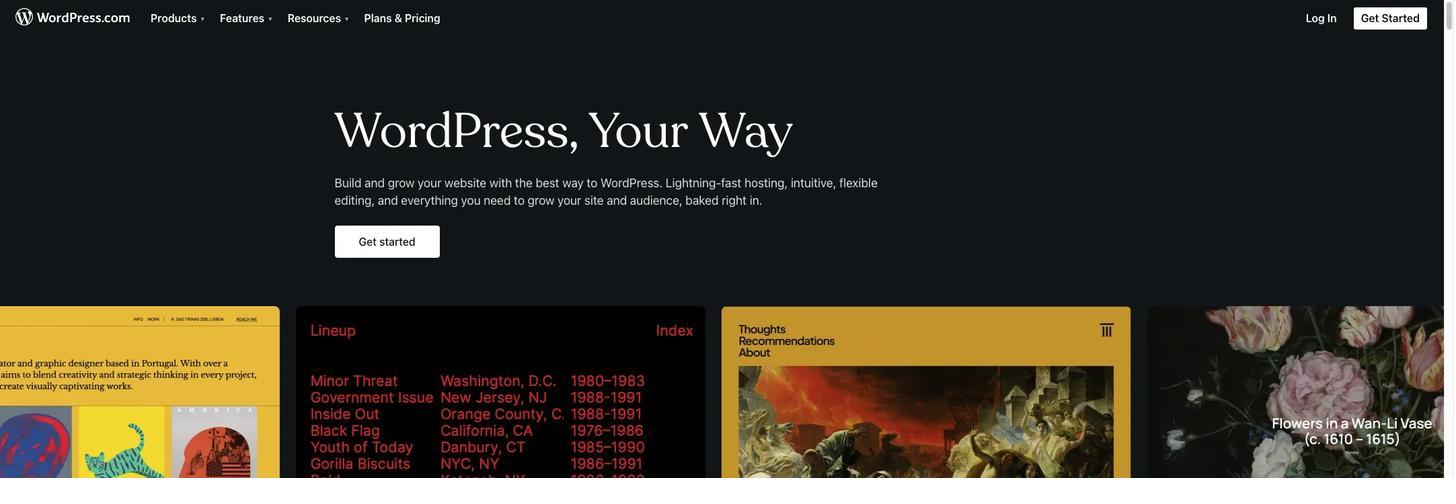 Task type: describe. For each thing, give the bounding box(es) containing it.
plans & pricing
[[364, 12, 440, 24]]

1 horizontal spatial your
[[558, 194, 581, 208]]

get started
[[1361, 12, 1420, 24]]

get started link
[[1345, 0, 1444, 30]]

0 vertical spatial to
[[587, 176, 598, 190]]

theme issue image
[[727, 307, 1137, 479]]

get started link
[[335, 226, 440, 258]]

0 horizontal spatial grow
[[388, 176, 415, 190]]

need
[[484, 194, 511, 208]]

wordpress.com navigation menu menu
[[0, 0, 1444, 479]]

site
[[584, 194, 604, 208]]

hosting,
[[745, 176, 788, 190]]

flexible
[[839, 176, 878, 190]]

right
[[722, 194, 747, 208]]

0 horizontal spatial to
[[514, 194, 525, 208]]

your way
[[588, 101, 793, 163]]

features
[[220, 12, 267, 24]]

0 vertical spatial your
[[418, 176, 442, 190]]

started
[[1382, 12, 1420, 24]]

wordpress.com element
[[0, 0, 1444, 38]]

best
[[536, 176, 559, 190]]

lightning-
[[666, 176, 721, 190]]

pricing
[[405, 12, 440, 24]]

baked
[[686, 194, 719, 208]]

in
[[1327, 12, 1337, 24]]

build
[[335, 176, 362, 190]]

plans & pricing link
[[356, 0, 448, 30]]

wordpress.com logo image
[[15, 6, 130, 30]]

resources button
[[280, 0, 356, 30]]

features button
[[212, 0, 280, 30]]

resources
[[288, 12, 344, 24]]

way
[[562, 176, 584, 190]]

products
[[151, 12, 199, 24]]

theme line image
[[301, 307, 711, 479]]



Task type: locate. For each thing, give the bounding box(es) containing it.
to down the in the left top of the page
[[514, 194, 525, 208]]

the
[[515, 176, 533, 190]]

fast
[[721, 176, 741, 190]]

your down way
[[558, 194, 581, 208]]

and right editing,
[[378, 194, 398, 208]]

website
[[445, 176, 486, 190]]

get inside wordpress.com element
[[1361, 12, 1379, 24]]

build and grow your website with the best way to wordpress. lightning-fast hosting, intuitive, flexible editing, and everything you need to grow your site and audience, baked right in.
[[335, 176, 878, 208]]

editing,
[[335, 194, 375, 208]]

1 horizontal spatial to
[[587, 176, 598, 190]]

wordpress,
[[335, 101, 579, 163]]

log in
[[1306, 12, 1337, 24]]

and up editing,
[[365, 176, 385, 190]]

with
[[489, 176, 512, 190]]

your up everything
[[418, 176, 442, 190]]

theme organizer image
[[0, 307, 285, 479]]

1 horizontal spatial grow
[[528, 194, 555, 208]]

get started
[[359, 236, 415, 248]]

to
[[587, 176, 598, 190], [514, 194, 525, 208]]

&
[[395, 12, 402, 24]]

plans
[[364, 12, 392, 24]]

theme covr image
[[1153, 307, 1454, 479]]

0 horizontal spatial get
[[359, 236, 377, 248]]

everything
[[401, 194, 458, 208]]

grow up everything
[[388, 176, 415, 190]]

in.
[[750, 194, 762, 208]]

1 vertical spatial to
[[514, 194, 525, 208]]

1 horizontal spatial get
[[1361, 12, 1379, 24]]

1 vertical spatial grow
[[528, 194, 555, 208]]

0 vertical spatial get
[[1361, 12, 1379, 24]]

0 vertical spatial grow
[[388, 176, 415, 190]]

grow down best
[[528, 194, 555, 208]]

to up site
[[587, 176, 598, 190]]

get for get started
[[1361, 12, 1379, 24]]

get for get started
[[359, 236, 377, 248]]

0 horizontal spatial your
[[418, 176, 442, 190]]

wordpress.
[[601, 176, 663, 190]]

log in link
[[1298, 0, 1345, 30]]

1 vertical spatial get
[[359, 236, 377, 248]]

started
[[379, 236, 415, 248]]

your
[[418, 176, 442, 190], [558, 194, 581, 208]]

and
[[365, 176, 385, 190], [378, 194, 398, 208], [607, 194, 627, 208]]

intuitive,
[[791, 176, 836, 190]]

products button
[[143, 0, 212, 30]]

and right site
[[607, 194, 627, 208]]

log
[[1306, 12, 1325, 24]]

grow
[[388, 176, 415, 190], [528, 194, 555, 208]]

audience,
[[630, 194, 683, 208]]

you
[[461, 194, 481, 208]]

get
[[1361, 12, 1379, 24], [359, 236, 377, 248]]

wordpress, your way
[[335, 101, 793, 163]]

1 vertical spatial your
[[558, 194, 581, 208]]



Task type: vqa. For each thing, say whether or not it's contained in the screenshot.
Theme Issue image
yes



